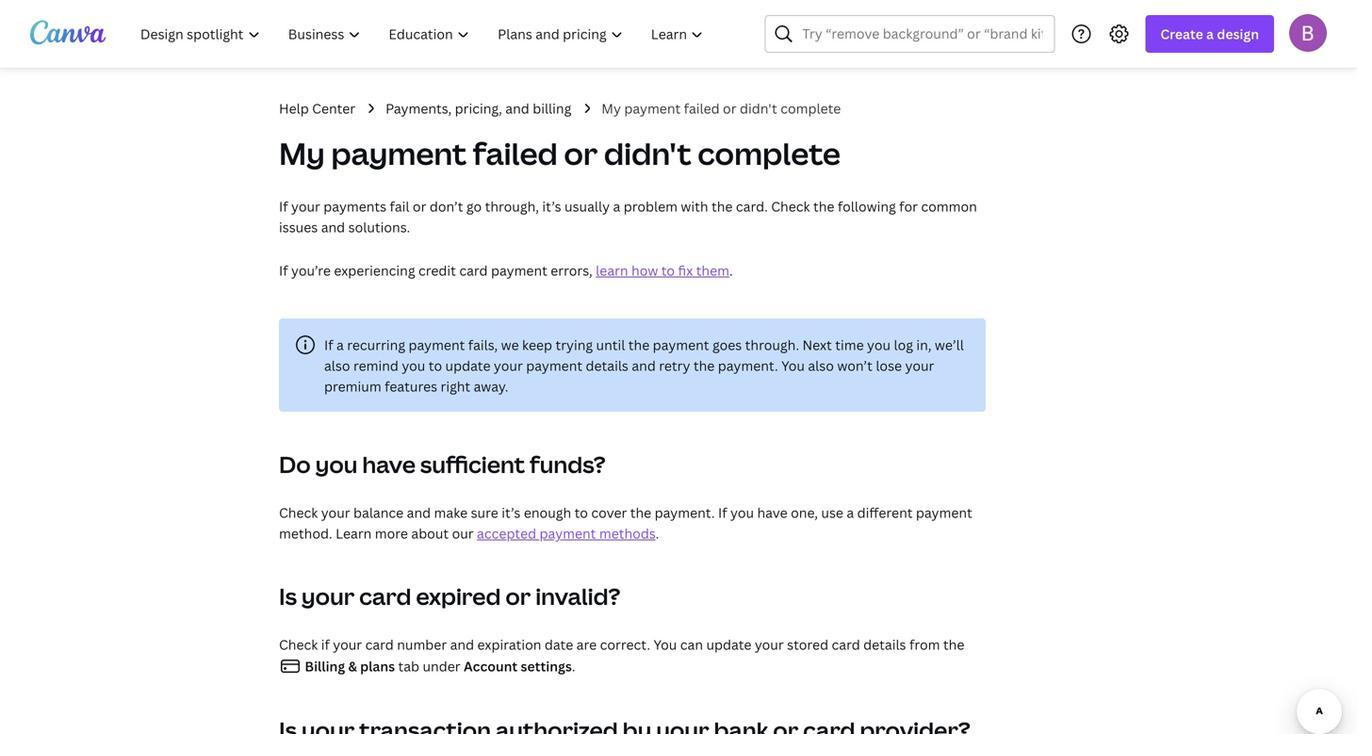 Task type: describe. For each thing, give the bounding box(es) containing it.
errors,
[[551, 262, 593, 279]]

0 horizontal spatial my
[[279, 133, 325, 174]]

recurring
[[347, 336, 405, 354]]

goes
[[713, 336, 742, 354]]

date
[[545, 636, 573, 654]]

card up plans
[[365, 636, 394, 654]]

if
[[321, 636, 330, 654]]

fail
[[390, 197, 410, 215]]

settings
[[521, 657, 572, 675]]

trying
[[556, 336, 593, 354]]

following
[[838, 197, 896, 215]]

through,
[[485, 197, 539, 215]]

payment inside check your balance and make sure it's enough to cover the payment. if you have one, use a different payment method. learn more about our
[[916, 504, 973, 522]]

are
[[577, 636, 597, 654]]

details inside if a recurring payment fails, we keep trying until the payment goes through. next time you log in, we'll also remind you to update your payment details and retry the payment. you also won't lose your premium features right away.
[[586, 357, 629, 375]]

away.
[[474, 378, 508, 395]]

premium
[[324, 378, 381, 395]]

and left "billing"
[[506, 99, 530, 117]]

create a design button
[[1146, 15, 1274, 53]]

don't
[[430, 197, 463, 215]]

card.
[[736, 197, 768, 215]]

or inside my payment failed or didn't complete link
[[723, 99, 737, 117]]

payments
[[324, 197, 387, 215]]

card up number
[[359, 581, 411, 612]]

balance
[[353, 504, 404, 522]]

won't
[[837, 357, 873, 375]]

1 vertical spatial my payment failed or didn't complete
[[279, 133, 841, 174]]

method.
[[279, 525, 332, 542]]

you right do
[[315, 449, 358, 480]]

credit
[[418, 262, 456, 279]]

remind
[[353, 357, 399, 375]]

your up billing & plans
[[333, 636, 362, 654]]

different
[[857, 504, 913, 522]]

use
[[821, 504, 844, 522]]

until
[[596, 336, 625, 354]]

your down in,
[[905, 357, 934, 375]]

your down we
[[494, 357, 523, 375]]

and up under on the left of the page
[[450, 636, 474, 654]]

our
[[452, 525, 474, 542]]

it's inside if your payments fail or don't go through, it's usually a problem with the card. check the following for common issues and solutions.
[[542, 197, 561, 215]]

from
[[910, 636, 940, 654]]

more
[[375, 525, 408, 542]]

is
[[279, 581, 297, 612]]

payment. inside if a recurring payment fails, we keep trying until the payment goes through. next time you log in, we'll also remind you to update your payment details and retry the payment. you also won't lose your premium features right away.
[[718, 357, 778, 375]]

tab
[[398, 657, 420, 675]]

fails,
[[468, 336, 498, 354]]

&
[[348, 657, 357, 675]]

billing & plans
[[302, 657, 395, 675]]

help
[[279, 99, 309, 117]]

1 vertical spatial failed
[[473, 133, 558, 174]]

expiration
[[477, 636, 541, 654]]

the right with
[[712, 197, 733, 215]]

check if your card number and expiration date are correct. you can update your stored card details from the
[[279, 636, 965, 654]]

if for if a recurring payment fails, we keep trying until the payment goes through. next time you log in, we'll also remind you to update your payment details and retry the payment. you also won't lose your premium features right away.
[[324, 336, 333, 354]]

payments, pricing, and billing
[[386, 99, 571, 117]]

one,
[[791, 504, 818, 522]]

make
[[434, 504, 468, 522]]

0 vertical spatial didn't
[[740, 99, 777, 117]]

your inside if your payments fail or don't go through, it's usually a problem with the card. check the following for common issues and solutions.
[[291, 197, 320, 215]]

with
[[681, 197, 708, 215]]

do
[[279, 449, 311, 480]]

my payment failed or didn't complete link
[[602, 98, 841, 119]]

go
[[466, 197, 482, 215]]

billing
[[533, 99, 571, 117]]

usually
[[565, 197, 610, 215]]

stored
[[787, 636, 829, 654]]

if a recurring payment fails, we keep trying until the payment goes through. next time you log in, we'll also remind you to update your payment details and retry the payment. you also won't lose your premium features right away.
[[324, 336, 964, 395]]

if for if you're experiencing credit card payment errors, learn how to fix them .
[[279, 262, 288, 279]]

keep
[[522, 336, 552, 354]]

and inside if your payments fail or don't go through, it's usually a problem with the card. check the following for common issues and solutions.
[[321, 218, 345, 236]]

expired
[[416, 581, 501, 612]]

sufficient
[[420, 449, 525, 480]]

a inside create a design dropdown button
[[1207, 25, 1214, 43]]

common
[[921, 197, 977, 215]]

the inside check your balance and make sure it's enough to cover the payment. if you have one, use a different payment method. learn more about our
[[630, 504, 652, 522]]

retry
[[659, 357, 690, 375]]

1 vertical spatial update
[[706, 636, 752, 654]]

check for check your balance and make sure it's enough to cover the payment. if you have one, use a different payment method. learn more about our
[[279, 504, 318, 522]]

0 vertical spatial .
[[730, 262, 733, 279]]

can
[[680, 636, 703, 654]]

log
[[894, 336, 913, 354]]

update inside if a recurring payment fails, we keep trying until the payment goes through. next time you log in, we'll also remind you to update your payment details and retry the payment. you also won't lose your premium features right away.
[[445, 357, 491, 375]]

if your payments fail or don't go through, it's usually a problem with the card. check the following for common issues and solutions.
[[279, 197, 977, 236]]

pricing,
[[455, 99, 502, 117]]

1 vertical spatial complete
[[698, 133, 841, 174]]

0 horizontal spatial have
[[362, 449, 416, 480]]

issues
[[279, 218, 318, 236]]

plans
[[360, 657, 395, 675]]

have inside check your balance and make sure it's enough to cover the payment. if you have one, use a different payment method. learn more about our
[[757, 504, 788, 522]]

you inside check your balance and make sure it's enough to cover the payment. if you have one, use a different payment method. learn more about our
[[731, 504, 754, 522]]

solutions.
[[348, 218, 410, 236]]

your left stored
[[755, 636, 784, 654]]

tab under account settings .
[[395, 657, 575, 675]]

experiencing
[[334, 262, 415, 279]]

1 horizontal spatial my
[[602, 99, 621, 117]]

to inside if a recurring payment fails, we keep trying until the payment goes through. next time you log in, we'll also remind you to update your payment details and retry the payment. you also won't lose your premium features right away.
[[429, 357, 442, 375]]

design
[[1217, 25, 1259, 43]]

if inside check your balance and make sure it's enough to cover the payment. if you have one, use a different payment method. learn more about our
[[718, 504, 727, 522]]

lose
[[876, 357, 902, 375]]

enough
[[524, 504, 571, 522]]

billing
[[305, 657, 345, 675]]

create a design
[[1161, 25, 1259, 43]]

or inside if your payments fail or don't go through, it's usually a problem with the card. check the following for common issues and solutions.
[[413, 197, 426, 215]]



Task type: vqa. For each thing, say whether or not it's contained in the screenshot.
'Flatten'
no



Task type: locate. For each thing, give the bounding box(es) containing it.
0 vertical spatial my payment failed or didn't complete
[[602, 99, 841, 117]]

0 horizontal spatial also
[[324, 357, 350, 375]]

0 horizontal spatial update
[[445, 357, 491, 375]]

payment. up methods on the bottom left of the page
[[655, 504, 715, 522]]

failed
[[684, 99, 720, 117], [473, 133, 558, 174]]

a right use
[[847, 504, 854, 522]]

0 vertical spatial failed
[[684, 99, 720, 117]]

your inside check your balance and make sure it's enough to cover the payment. if you have one, use a different payment method. learn more about our
[[321, 504, 350, 522]]

1 horizontal spatial payment.
[[718, 357, 778, 375]]

1 vertical spatial didn't
[[604, 133, 692, 174]]

0 vertical spatial have
[[362, 449, 416, 480]]

a left design
[[1207, 25, 1214, 43]]

funds?
[[530, 449, 606, 480]]

1 horizontal spatial have
[[757, 504, 788, 522]]

it's left the usually
[[542, 197, 561, 215]]

also
[[324, 357, 350, 375], [808, 357, 834, 375]]

2 vertical spatial to
[[575, 504, 588, 522]]

to left fix
[[661, 262, 675, 279]]

also up premium
[[324, 357, 350, 375]]

we'll
[[935, 336, 964, 354]]

0 horizontal spatial payment.
[[655, 504, 715, 522]]

through.
[[745, 336, 799, 354]]

0 horizontal spatial you
[[654, 636, 677, 654]]

the up methods on the bottom left of the page
[[630, 504, 652, 522]]

1 vertical spatial .
[[656, 525, 659, 542]]

it's
[[542, 197, 561, 215], [502, 504, 521, 522]]

if inside if your payments fail or don't go through, it's usually a problem with the card. check the following for common issues and solutions.
[[279, 197, 288, 215]]

how
[[632, 262, 658, 279]]

center
[[312, 99, 355, 117]]

the right from
[[943, 636, 965, 654]]

and down payments
[[321, 218, 345, 236]]

0 horizontal spatial failed
[[473, 133, 558, 174]]

you're
[[291, 262, 331, 279]]

accepted payment methods link
[[477, 525, 656, 542]]

1 horizontal spatial update
[[706, 636, 752, 654]]

payment. inside check your balance and make sure it's enough to cover the payment. if you have one, use a different payment method. learn more about our
[[655, 504, 715, 522]]

and left retry
[[632, 357, 656, 375]]

the left following
[[813, 197, 835, 215]]

card right credit
[[459, 262, 488, 279]]

help center
[[279, 99, 355, 117]]

invalid?
[[536, 581, 621, 612]]

your right is
[[302, 581, 355, 612]]

do you have sufficient funds?
[[279, 449, 606, 480]]

a inside check your balance and make sure it's enough to cover the payment. if you have one, use a different payment method. learn more about our
[[847, 504, 854, 522]]

1 horizontal spatial also
[[808, 357, 834, 375]]

time
[[835, 336, 864, 354]]

check inside if your payments fail or don't go through, it's usually a problem with the card. check the following for common issues and solutions.
[[771, 197, 810, 215]]

1 horizontal spatial failed
[[684, 99, 720, 117]]

you left one,
[[731, 504, 754, 522]]

0 vertical spatial update
[[445, 357, 491, 375]]

details left from
[[864, 636, 906, 654]]

my payment failed or didn't complete
[[602, 99, 841, 117], [279, 133, 841, 174]]

right
[[441, 378, 471, 395]]

card right stored
[[832, 636, 860, 654]]

0 horizontal spatial to
[[429, 357, 442, 375]]

if left one,
[[718, 504, 727, 522]]

to up right
[[429, 357, 442, 375]]

cover
[[591, 504, 627, 522]]

1 also from the left
[[324, 357, 350, 375]]

accepted
[[477, 525, 536, 542]]

0 vertical spatial my
[[602, 99, 621, 117]]

to
[[661, 262, 675, 279], [429, 357, 442, 375], [575, 504, 588, 522]]

you up features
[[402, 357, 425, 375]]

is your card expired or invalid?
[[279, 581, 621, 612]]

1 vertical spatial have
[[757, 504, 788, 522]]

0 vertical spatial to
[[661, 262, 675, 279]]

0 vertical spatial it's
[[542, 197, 561, 215]]

payments, pricing, and billing link
[[386, 98, 571, 119]]

didn't
[[740, 99, 777, 117], [604, 133, 692, 174]]

under
[[423, 657, 461, 675]]

your
[[291, 197, 320, 215], [494, 357, 523, 375], [905, 357, 934, 375], [321, 504, 350, 522], [302, 581, 355, 612], [333, 636, 362, 654], [755, 636, 784, 654]]

my down help
[[279, 133, 325, 174]]

you up lose
[[867, 336, 891, 354]]

0 horizontal spatial didn't
[[604, 133, 692, 174]]

check up the method.
[[279, 504, 318, 522]]

for
[[899, 197, 918, 215]]

check inside check your balance and make sure it's enough to cover the payment. if you have one, use a different payment method. learn more about our
[[279, 504, 318, 522]]

my
[[602, 99, 621, 117], [279, 133, 325, 174]]

or
[[723, 99, 737, 117], [564, 133, 598, 174], [413, 197, 426, 215], [506, 581, 531, 612]]

if left you're
[[279, 262, 288, 279]]

0 vertical spatial complete
[[781, 99, 841, 117]]

Try "remove background" or "brand kit" search field
[[803, 16, 1043, 52]]

a left recurring
[[337, 336, 344, 354]]

payment inside my payment failed or didn't complete link
[[624, 99, 681, 117]]

0 horizontal spatial it's
[[502, 504, 521, 522]]

a
[[1207, 25, 1214, 43], [613, 197, 621, 215], [337, 336, 344, 354], [847, 504, 854, 522]]

it's up accepted
[[502, 504, 521, 522]]

check
[[771, 197, 810, 215], [279, 504, 318, 522], [279, 636, 318, 654]]

update right the can
[[706, 636, 752, 654]]

payment.
[[718, 357, 778, 375], [655, 504, 715, 522]]

account
[[464, 657, 518, 675]]

1 horizontal spatial it's
[[542, 197, 561, 215]]

sure
[[471, 504, 498, 522]]

create
[[1161, 25, 1203, 43]]

0 vertical spatial details
[[586, 357, 629, 375]]

fix
[[678, 262, 693, 279]]

2 horizontal spatial to
[[661, 262, 675, 279]]

your up issues
[[291, 197, 320, 215]]

if inside if a recurring payment fails, we keep trying until the payment goes through. next time you log in, we'll also remind you to update your payment details and retry the payment. you also won't lose your premium features right away.
[[324, 336, 333, 354]]

1 vertical spatial it's
[[502, 504, 521, 522]]

next
[[803, 336, 832, 354]]

if left recurring
[[324, 336, 333, 354]]

we
[[501, 336, 519, 354]]

check right card.
[[771, 197, 810, 215]]

a inside if a recurring payment fails, we keep trying until the payment goes through. next time you log in, we'll also remind you to update your payment details and retry the payment. you also won't lose your premium features right away.
[[337, 336, 344, 354]]

1 vertical spatial check
[[279, 504, 318, 522]]

if up issues
[[279, 197, 288, 215]]

details
[[586, 357, 629, 375], [864, 636, 906, 654]]

learn
[[596, 262, 628, 279]]

the right until
[[628, 336, 650, 354]]

a right the usually
[[613, 197, 621, 215]]

2 vertical spatial check
[[279, 636, 318, 654]]

1 horizontal spatial .
[[656, 525, 659, 542]]

you down through.
[[781, 357, 805, 375]]

you left the can
[[654, 636, 677, 654]]

and inside if a recurring payment fails, we keep trying until the payment goes through. next time you log in, we'll also remind you to update your payment details and retry the payment. you also won't lose your premium features right away.
[[632, 357, 656, 375]]

1 horizontal spatial details
[[864, 636, 906, 654]]

update
[[445, 357, 491, 375], [706, 636, 752, 654]]

1 vertical spatial payment.
[[655, 504, 715, 522]]

2 horizontal spatial .
[[730, 262, 733, 279]]

accepted payment methods .
[[477, 525, 659, 542]]

check for check if your card number and expiration date are correct. you can update your stored card details from the
[[279, 636, 318, 654]]

0 horizontal spatial .
[[572, 657, 575, 675]]

learn
[[336, 525, 372, 542]]

1 vertical spatial details
[[864, 636, 906, 654]]

and up 'about'
[[407, 504, 431, 522]]

.
[[730, 262, 733, 279], [656, 525, 659, 542], [572, 657, 575, 675]]

details down until
[[586, 357, 629, 375]]

the right retry
[[694, 357, 715, 375]]

card
[[459, 262, 488, 279], [359, 581, 411, 612], [365, 636, 394, 654], [832, 636, 860, 654]]

1 vertical spatial you
[[654, 636, 677, 654]]

0 horizontal spatial details
[[586, 357, 629, 375]]

also down next
[[808, 357, 834, 375]]

methods
[[599, 525, 656, 542]]

payments,
[[386, 99, 452, 117]]

1 horizontal spatial didn't
[[740, 99, 777, 117]]

them
[[696, 262, 730, 279]]

update up right
[[445, 357, 491, 375]]

if for if your payments fail or don't go through, it's usually a problem with the card. check the following for common issues and solutions.
[[279, 197, 288, 215]]

2 vertical spatial .
[[572, 657, 575, 675]]

and inside check your balance and make sure it's enough to cover the payment. if you have one, use a different payment method. learn more about our
[[407, 504, 431, 522]]

have up balance
[[362, 449, 416, 480]]

a inside if your payments fail or don't go through, it's usually a problem with the card. check the following for common issues and solutions.
[[613, 197, 621, 215]]

learn how to fix them link
[[596, 262, 730, 279]]

it's inside check your balance and make sure it's enough to cover the payment. if you have one, use a different payment method. learn more about our
[[502, 504, 521, 522]]

to inside check your balance and make sure it's enough to cover the payment. if you have one, use a different payment method. learn more about our
[[575, 504, 588, 522]]

check left if
[[279, 636, 318, 654]]

you inside if a recurring payment fails, we keep trying until the payment goes through. next time you log in, we'll also remind you to update your payment details and retry the payment. you also won't lose your premium features right away.
[[781, 357, 805, 375]]

correct.
[[600, 636, 650, 654]]

0 vertical spatial you
[[781, 357, 805, 375]]

0 vertical spatial check
[[771, 197, 810, 215]]

1 vertical spatial my
[[279, 133, 325, 174]]

top level navigation element
[[128, 15, 720, 53]]

have
[[362, 449, 416, 480], [757, 504, 788, 522]]

the
[[712, 197, 733, 215], [813, 197, 835, 215], [628, 336, 650, 354], [694, 357, 715, 375], [630, 504, 652, 522], [943, 636, 965, 654]]

0 vertical spatial payment.
[[718, 357, 778, 375]]

2 also from the left
[[808, 357, 834, 375]]

you
[[781, 357, 805, 375], [654, 636, 677, 654]]

you
[[867, 336, 891, 354], [402, 357, 425, 375], [315, 449, 358, 480], [731, 504, 754, 522]]

payment. down goes
[[718, 357, 778, 375]]

features
[[385, 378, 437, 395]]

1 horizontal spatial you
[[781, 357, 805, 375]]

bob builder image
[[1289, 14, 1327, 52]]

1 vertical spatial to
[[429, 357, 442, 375]]

problem
[[624, 197, 678, 215]]

if you're experiencing credit card payment errors, learn how to fix them .
[[279, 262, 733, 279]]

help center link
[[279, 98, 355, 119]]

have left one,
[[757, 504, 788, 522]]

my right "billing"
[[602, 99, 621, 117]]

1 horizontal spatial to
[[575, 504, 588, 522]]

and
[[506, 99, 530, 117], [321, 218, 345, 236], [632, 357, 656, 375], [407, 504, 431, 522], [450, 636, 474, 654]]

your up learn at the left bottom of the page
[[321, 504, 350, 522]]

check your balance and make sure it's enough to cover the payment. if you have one, use a different payment method. learn more about our
[[279, 504, 973, 542]]

number
[[397, 636, 447, 654]]

to up the accepted payment methods .
[[575, 504, 588, 522]]



